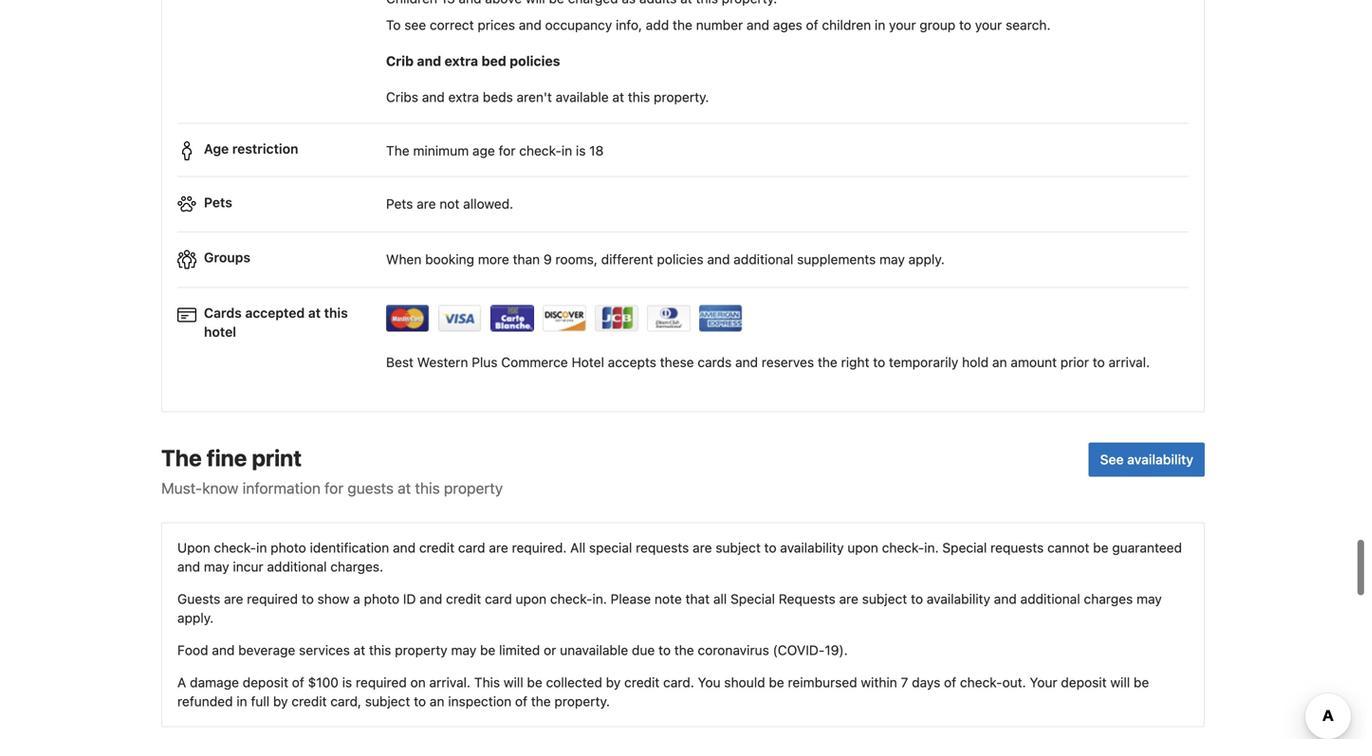 Task type: vqa. For each thing, say whether or not it's contained in the screenshot.
the leftmost "photo"
yes



Task type: describe. For each thing, give the bounding box(es) containing it.
limited
[[499, 642, 540, 658]]

rooms,
[[556, 251, 598, 267]]

1 horizontal spatial apply.
[[909, 251, 945, 267]]

discover image
[[543, 305, 587, 332]]

info,
[[616, 17, 643, 33]]

1 horizontal spatial property.
[[654, 89, 710, 105]]

see availability button
[[1089, 443, 1205, 477]]

damage
[[190, 675, 239, 690]]

diners club image
[[647, 305, 691, 332]]

you
[[698, 675, 721, 690]]

number
[[696, 17, 743, 33]]

in right 'children'
[[875, 17, 886, 33]]

a
[[178, 675, 186, 690]]

note
[[655, 591, 682, 607]]

required inside a damage deposit of $100 is required on arrival. this will be collected by credit card. you should be reimbursed within 7 days of check-out. your deposit will be refunded in full by credit card, subject to an inspection of the property.
[[356, 675, 407, 690]]

be inside upon check-in photo identification and credit card are required. all special requests are subject to availability upon check-in. special requests cannot be guaranteed and may incur additional charges.
[[1094, 540, 1109, 556]]

photo inside guests are required to show a photo id and credit card upon check-in. please note that all special requests are subject to availability and additional charges may apply.
[[364, 591, 400, 607]]

booking
[[425, 251, 475, 267]]

pets for pets are not allowed.
[[386, 196, 413, 212]]

card inside guests are required to show a photo id and credit card upon check-in. please note that all special requests are subject to availability and additional charges may apply.
[[485, 591, 512, 607]]

photo inside upon check-in photo identification and credit card are required. all special requests are subject to availability upon check-in. special requests cannot be guaranteed and may incur additional charges.
[[271, 540, 306, 556]]

are left 'not'
[[417, 196, 436, 212]]

availability inside upon check-in photo identification and credit card are required. all special requests are subject to availability upon check-in. special requests cannot be guaranteed and may incur additional charges.
[[781, 540, 844, 556]]

restriction
[[232, 141, 298, 157]]

age restriction
[[204, 141, 298, 157]]

1 your from the left
[[889, 17, 917, 33]]

requests
[[779, 591, 836, 607]]

cribs
[[386, 89, 419, 105]]

accepted
[[245, 305, 305, 321]]

reserves
[[762, 355, 815, 370]]

fine
[[207, 445, 247, 471]]

collected
[[546, 675, 603, 690]]

special
[[589, 540, 633, 556]]

and up out.
[[995, 591, 1017, 607]]

of left $100
[[292, 675, 304, 690]]

that
[[686, 591, 710, 607]]

should
[[725, 675, 766, 690]]

availability inside guests are required to show a photo id and credit card upon check-in. please note that all special requests are subject to availability and additional charges may apply.
[[927, 591, 991, 607]]

(covid-
[[773, 642, 825, 658]]

jcb image
[[595, 305, 639, 332]]

or
[[544, 642, 557, 658]]

this
[[474, 675, 500, 690]]

when booking more than 9 rooms, different policies and additional supplements may apply.
[[386, 251, 945, 267]]

and right cards
[[736, 355, 758, 370]]

additional inside upon check-in photo identification and credit card are required. all special requests are subject to availability upon check-in. special requests cannot be guaranteed and may incur additional charges.
[[267, 559, 327, 575]]

apply. inside guests are required to show a photo id and credit card upon check-in. please note that all special requests are subject to availability and additional charges may apply.
[[178, 610, 214, 626]]

in inside a damage deposit of $100 is required on arrival. this will be collected by credit card. you should be reimbursed within 7 days of check-out. your deposit will be refunded in full by credit card, subject to an inspection of the property.
[[237, 694, 247, 709]]

guests
[[348, 479, 394, 497]]

accepted payment methods and conditions element
[[178, 296, 1189, 339]]

commerce
[[501, 355, 568, 370]]

unavailable
[[560, 642, 629, 658]]

required inside guests are required to show a photo id and credit card upon check-in. please note that all special requests are subject to availability and additional charges may apply.
[[247, 591, 298, 607]]

age
[[204, 141, 229, 157]]

this inside cards accepted at this hotel
[[324, 305, 348, 321]]

the left right
[[818, 355, 838, 370]]

extra for bed
[[445, 53, 479, 69]]

availability inside button
[[1128, 452, 1194, 467]]

in. inside guests are required to show a photo id and credit card upon check-in. please note that all special requests are subject to availability and additional charges may apply.
[[593, 591, 607, 607]]

charges.
[[331, 559, 384, 575]]

services
[[299, 642, 350, 658]]

must-
[[161, 479, 202, 497]]

and right id
[[420, 591, 443, 607]]

in left 18 at top left
[[562, 143, 573, 158]]

18
[[590, 143, 604, 158]]

upon inside guests are required to show a photo id and credit card upon check-in. please note that all special requests are subject to availability and additional charges may apply.
[[516, 591, 547, 607]]

information
[[243, 479, 321, 497]]

property inside the fine print must-know information for guests at this property
[[444, 479, 503, 497]]

an inside a damage deposit of $100 is required on arrival. this will be collected by credit card. you should be reimbursed within 7 days of check-out. your deposit will be refunded in full by credit card, subject to an inspection of the property.
[[430, 694, 445, 709]]

credit down $100
[[292, 694, 327, 709]]

groups
[[204, 250, 251, 266]]

in. inside upon check-in photo identification and credit card are required. all special requests are subject to availability upon check-in. special requests cannot be guaranteed and may incur additional charges.
[[925, 540, 939, 556]]

full
[[251, 694, 270, 709]]

supplements
[[797, 251, 876, 267]]

9
[[544, 251, 552, 267]]

aren't
[[517, 89, 552, 105]]

extra for beds
[[449, 89, 479, 105]]

the inside a damage deposit of $100 is required on arrival. this will be collected by credit card. you should be reimbursed within 7 days of check-out. your deposit will be refunded in full by credit card, subject to an inspection of the property.
[[531, 694, 551, 709]]

cards
[[204, 305, 242, 321]]

these
[[660, 355, 694, 370]]

to inside a damage deposit of $100 is required on arrival. this will be collected by credit card. you should be reimbursed within 7 days of check-out. your deposit will be refunded in full by credit card, subject to an inspection of the property.
[[414, 694, 426, 709]]

credit down due
[[625, 675, 660, 690]]

the fine print must-know information for guests at this property
[[161, 445, 503, 497]]

days
[[912, 675, 941, 690]]

subject inside guests are required to show a photo id and credit card upon check-in. please note that all special requests are subject to availability and additional charges may apply.
[[863, 591, 908, 607]]

7
[[901, 675, 909, 690]]

american express image
[[700, 305, 743, 332]]

when
[[386, 251, 422, 267]]

2 will from the left
[[1111, 675, 1131, 690]]

card.
[[664, 675, 695, 690]]

see availability
[[1101, 452, 1194, 467]]

of right "inspection"
[[515, 694, 528, 709]]

print
[[252, 445, 302, 471]]

see
[[405, 17, 426, 33]]

all
[[714, 591, 727, 607]]

the up card.
[[675, 642, 695, 658]]

cards accepted at this hotel
[[204, 305, 348, 340]]

this right the services
[[369, 642, 391, 658]]

at inside cards accepted at this hotel
[[308, 305, 321, 321]]

may inside upon check-in photo identification and credit card are required. all special requests are subject to availability upon check-in. special requests cannot be guaranteed and may incur additional charges.
[[204, 559, 229, 575]]

card inside upon check-in photo identification and credit card are required. all special requests are subject to availability upon check-in. special requests cannot be guaranteed and may incur additional charges.
[[458, 540, 486, 556]]

crib
[[386, 53, 414, 69]]

upon inside upon check-in photo identification and credit card are required. all special requests are subject to availability upon check-in. special requests cannot be guaranteed and may incur additional charges.
[[848, 540, 879, 556]]

and right crib
[[417, 53, 442, 69]]

children
[[822, 17, 872, 33]]

your
[[1030, 675, 1058, 690]]

a damage deposit of $100 is required on arrival. this will be collected by credit card. you should be reimbursed within 7 days of check-out. your deposit will be refunded in full by credit card, subject to an inspection of the property.
[[178, 675, 1150, 709]]

the minimum age for check-in is 18
[[386, 143, 604, 158]]

coronavirus
[[698, 642, 770, 658]]

best
[[386, 355, 414, 370]]

are up 'that'
[[693, 540, 712, 556]]

add
[[646, 17, 669, 33]]

1 requests from the left
[[636, 540, 689, 556]]

credit inside upon check-in photo identification and credit card are required. all special requests are subject to availability upon check-in. special requests cannot be guaranteed and may incur additional charges.
[[419, 540, 455, 556]]

group
[[920, 17, 956, 33]]

guaranteed
[[1113, 540, 1183, 556]]

see
[[1101, 452, 1124, 467]]

accepts
[[608, 355, 657, 370]]

ages
[[773, 17, 803, 33]]

to inside upon check-in photo identification and credit card are required. all special requests are subject to availability upon check-in. special requests cannot be guaranteed and may incur additional charges.
[[765, 540, 777, 556]]

search.
[[1006, 17, 1051, 33]]

the right add in the top of the page
[[673, 17, 693, 33]]

correct
[[430, 17, 474, 33]]

plus
[[472, 355, 498, 370]]

out.
[[1003, 675, 1027, 690]]

$100
[[308, 675, 339, 690]]

this inside the fine print must-know information for guests at this property
[[415, 479, 440, 497]]

crib and extra bed policies
[[386, 53, 560, 69]]

western
[[417, 355, 468, 370]]

a
[[353, 591, 360, 607]]

at right available on the top of page
[[613, 89, 625, 105]]

identification
[[310, 540, 389, 556]]



Task type: locate. For each thing, give the bounding box(es) containing it.
requests
[[636, 540, 689, 556], [991, 540, 1044, 556]]

by down unavailable
[[606, 675, 621, 690]]

1 horizontal spatial deposit
[[1062, 675, 1107, 690]]

reimbursed
[[788, 675, 858, 690]]

1 vertical spatial property
[[395, 642, 448, 658]]

hotel
[[204, 324, 236, 340]]

additional inside guests are required to show a photo id and credit card upon check-in. please note that all special requests are subject to availability and additional charges may apply.
[[1021, 591, 1081, 607]]

0 horizontal spatial is
[[342, 675, 352, 690]]

charges
[[1084, 591, 1134, 607]]

1 horizontal spatial additional
[[734, 251, 794, 267]]

policies right the 'different'
[[657, 251, 704, 267]]

pets for pets
[[204, 194, 232, 210]]

1 deposit from the left
[[243, 675, 289, 690]]

guests
[[178, 591, 220, 607]]

may right charges
[[1137, 591, 1163, 607]]

1 vertical spatial card
[[485, 591, 512, 607]]

allowed.
[[463, 196, 514, 212]]

1 horizontal spatial policies
[[657, 251, 704, 267]]

deposit right your
[[1062, 675, 1107, 690]]

to see correct prices and occupancy info, add the number and ages of children in your group to your search.
[[386, 17, 1051, 33]]

upon check-in photo identification and credit card are required. all special requests are subject to availability upon check-in. special requests cannot be guaranteed and may incur additional charges.
[[178, 540, 1183, 575]]

are
[[417, 196, 436, 212], [489, 540, 509, 556], [693, 540, 712, 556], [224, 591, 243, 607], [840, 591, 859, 607]]

arrival. right on on the left bottom of the page
[[429, 675, 471, 690]]

0 horizontal spatial policies
[[510, 53, 560, 69]]

beverage
[[238, 642, 296, 658]]

credit
[[419, 540, 455, 556], [446, 591, 482, 607], [625, 675, 660, 690], [292, 694, 327, 709]]

1 horizontal spatial is
[[576, 143, 586, 158]]

for left guests
[[325, 479, 344, 497]]

hotel
[[572, 355, 605, 370]]

the up must-
[[161, 445, 202, 471]]

1 vertical spatial is
[[342, 675, 352, 690]]

1 vertical spatial apply.
[[178, 610, 214, 626]]

are left 'required.'
[[489, 540, 509, 556]]

0 vertical spatial upon
[[848, 540, 879, 556]]

card,
[[331, 694, 362, 709]]

deposit
[[243, 675, 289, 690], [1062, 675, 1107, 690]]

1 vertical spatial required
[[356, 675, 407, 690]]

the left 'minimum'
[[386, 143, 410, 158]]

2 horizontal spatial availability
[[1128, 452, 1194, 467]]

1 vertical spatial an
[[430, 694, 445, 709]]

your left group
[[889, 17, 917, 33]]

subject
[[716, 540, 761, 556], [863, 591, 908, 607], [365, 694, 410, 709]]

required.
[[512, 540, 567, 556]]

upon
[[848, 540, 879, 556], [516, 591, 547, 607]]

pets are not allowed.
[[386, 196, 514, 212]]

1 vertical spatial availability
[[781, 540, 844, 556]]

to
[[386, 17, 401, 33]]

1 horizontal spatial by
[[606, 675, 621, 690]]

card left 'required.'
[[458, 540, 486, 556]]

will
[[504, 675, 524, 690], [1111, 675, 1131, 690]]

this
[[628, 89, 650, 105], [324, 305, 348, 321], [415, 479, 440, 497], [369, 642, 391, 658]]

of right days
[[945, 675, 957, 690]]

0 vertical spatial by
[[606, 675, 621, 690]]

the down collected
[[531, 694, 551, 709]]

required down incur
[[247, 591, 298, 607]]

the inside the fine print must-know information for guests at this property
[[161, 445, 202, 471]]

policies up the 'aren't'
[[510, 53, 560, 69]]

is up card,
[[342, 675, 352, 690]]

special inside guests are required to show a photo id and credit card upon check-in. please note that all special requests are subject to availability and additional charges may apply.
[[731, 591, 776, 607]]

1 vertical spatial subject
[[863, 591, 908, 607]]

due
[[632, 642, 655, 658]]

0 horizontal spatial your
[[889, 17, 917, 33]]

check- inside a damage deposit of $100 is required on arrival. this will be collected by credit card. you should be reimbursed within 7 days of check-out. your deposit will be refunded in full by credit card, subject to an inspection of the property.
[[961, 675, 1003, 690]]

1 horizontal spatial availability
[[927, 591, 991, 607]]

may up this
[[451, 642, 477, 658]]

0 horizontal spatial an
[[430, 694, 445, 709]]

your left search.
[[976, 17, 1003, 33]]

0 horizontal spatial pets
[[204, 194, 232, 210]]

0 horizontal spatial required
[[247, 591, 298, 607]]

bed
[[482, 53, 507, 69]]

photo right a
[[364, 591, 400, 607]]

1 horizontal spatial requests
[[991, 540, 1044, 556]]

1 will from the left
[[504, 675, 524, 690]]

apply. down guests
[[178, 610, 214, 626]]

show
[[318, 591, 350, 607]]

of
[[806, 17, 819, 33], [292, 675, 304, 690], [945, 675, 957, 690], [515, 694, 528, 709]]

cannot
[[1048, 540, 1090, 556]]

credit right id
[[446, 591, 482, 607]]

0 vertical spatial arrival.
[[1109, 355, 1150, 370]]

and up american express image
[[708, 251, 730, 267]]

1 horizontal spatial in.
[[925, 540, 939, 556]]

0 vertical spatial availability
[[1128, 452, 1194, 467]]

1 vertical spatial by
[[273, 694, 288, 709]]

arrival. right the prior
[[1109, 355, 1150, 370]]

0 horizontal spatial deposit
[[243, 675, 289, 690]]

pets down "age"
[[204, 194, 232, 210]]

for right "age"
[[499, 143, 516, 158]]

special inside upon check-in photo identification and credit card are required. all special requests are subject to availability upon check-in. special requests cannot be guaranteed and may incur additional charges.
[[943, 540, 987, 556]]

1 horizontal spatial photo
[[364, 591, 400, 607]]

1 vertical spatial special
[[731, 591, 776, 607]]

and up id
[[393, 540, 416, 556]]

0 horizontal spatial additional
[[267, 559, 327, 575]]

property. down add in the top of the page
[[654, 89, 710, 105]]

id
[[403, 591, 416, 607]]

0 horizontal spatial property.
[[555, 694, 610, 709]]

and left ages in the right of the page
[[747, 17, 770, 33]]

visa image
[[439, 305, 482, 332]]

availability right see
[[1128, 452, 1194, 467]]

in up incur
[[256, 540, 267, 556]]

0 vertical spatial additional
[[734, 251, 794, 267]]

1 vertical spatial for
[[325, 479, 344, 497]]

extra left beds
[[449, 89, 479, 105]]

may down upon
[[204, 559, 229, 575]]

at right the services
[[354, 642, 366, 658]]

1 vertical spatial photo
[[364, 591, 400, 607]]

0 vertical spatial policies
[[510, 53, 560, 69]]

check- inside guests are required to show a photo id and credit card upon check-in. please note that all special requests are subject to availability and additional charges may apply.
[[550, 591, 593, 607]]

hold
[[963, 355, 989, 370]]

required left on on the left bottom of the page
[[356, 675, 407, 690]]

the
[[673, 17, 693, 33], [818, 355, 838, 370], [675, 642, 695, 658], [531, 694, 551, 709]]

subject up the all
[[716, 540, 761, 556]]

mastercard image
[[386, 305, 430, 332]]

is inside a damage deposit of $100 is required on arrival. this will be collected by credit card. you should be reimbursed within 7 days of check-out. your deposit will be refunded in full by credit card, subject to an inspection of the property.
[[342, 675, 352, 690]]

0 vertical spatial apply.
[[909, 251, 945, 267]]

in inside upon check-in photo identification and credit card are required. all special requests are subject to availability upon check-in. special requests cannot be guaranteed and may incur additional charges.
[[256, 540, 267, 556]]

0 vertical spatial property.
[[654, 89, 710, 105]]

pets left 'not'
[[386, 196, 413, 212]]

and right prices
[[519, 17, 542, 33]]

0 vertical spatial required
[[247, 591, 298, 607]]

beds
[[483, 89, 513, 105]]

additional up show
[[267, 559, 327, 575]]

requests left cannot
[[991, 540, 1044, 556]]

0 vertical spatial extra
[[445, 53, 479, 69]]

1 horizontal spatial the
[[386, 143, 410, 158]]

know
[[202, 479, 239, 497]]

of right ages in the right of the page
[[806, 17, 819, 33]]

0 vertical spatial an
[[993, 355, 1008, 370]]

property. inside a damage deposit of $100 is required on arrival. this will be collected by credit card. you should be reimbursed within 7 days of check-out. your deposit will be refunded in full by credit card, subject to an inspection of the property.
[[555, 694, 610, 709]]

will right your
[[1111, 675, 1131, 690]]

this right guests
[[415, 479, 440, 497]]

availability up "requests"
[[781, 540, 844, 556]]

0 horizontal spatial apply.
[[178, 610, 214, 626]]

deposit up full
[[243, 675, 289, 690]]

at inside the fine print must-know information for guests at this property
[[398, 479, 411, 497]]

please
[[611, 591, 651, 607]]

0 horizontal spatial the
[[161, 445, 202, 471]]

all
[[571, 540, 586, 556]]

1 horizontal spatial will
[[1111, 675, 1131, 690]]

1 horizontal spatial required
[[356, 675, 407, 690]]

0 horizontal spatial in.
[[593, 591, 607, 607]]

may inside guests are required to show a photo id and credit card upon check-in. please note that all special requests are subject to availability and additional charges may apply.
[[1137, 591, 1163, 607]]

prices
[[478, 17, 515, 33]]

are right guests
[[224, 591, 243, 607]]

0 horizontal spatial requests
[[636, 540, 689, 556]]

than
[[513, 251, 540, 267]]

extra left bed
[[445, 53, 479, 69]]

1 horizontal spatial arrival.
[[1109, 355, 1150, 370]]

arrival.
[[1109, 355, 1150, 370], [429, 675, 471, 690]]

best western plus commerce hotel accepts these cards and reserves the right to temporarily hold an amount prior to arrival.
[[386, 355, 1150, 370]]

0 vertical spatial the
[[386, 143, 410, 158]]

and right food
[[212, 642, 235, 658]]

1 horizontal spatial an
[[993, 355, 1008, 370]]

are right "requests"
[[840, 591, 859, 607]]

right
[[842, 355, 870, 370]]

for inside the fine print must-know information for guests at this property
[[325, 479, 344, 497]]

an left "inspection"
[[430, 694, 445, 709]]

1 horizontal spatial subject
[[716, 540, 761, 556]]

check-
[[519, 143, 562, 158], [214, 540, 256, 556], [882, 540, 925, 556], [550, 591, 593, 607], [961, 675, 1003, 690]]

may right supplements
[[880, 251, 905, 267]]

1 horizontal spatial special
[[943, 540, 987, 556]]

the for fine
[[161, 445, 202, 471]]

is left 18 at top left
[[576, 143, 586, 158]]

0 vertical spatial subject
[[716, 540, 761, 556]]

0 horizontal spatial photo
[[271, 540, 306, 556]]

2 deposit from the left
[[1062, 675, 1107, 690]]

0 horizontal spatial will
[[504, 675, 524, 690]]

prior
[[1061, 355, 1090, 370]]

food and beverage services at this property may be limited or unavailable due to the coronavirus (covid-19).
[[178, 642, 848, 658]]

age
[[473, 143, 495, 158]]

this right accepted
[[324, 305, 348, 321]]

inspection
[[448, 694, 512, 709]]

this right available on the top of page
[[628, 89, 650, 105]]

0 vertical spatial special
[[943, 540, 987, 556]]

1 horizontal spatial for
[[499, 143, 516, 158]]

1 horizontal spatial your
[[976, 17, 1003, 33]]

and right cribs
[[422, 89, 445, 105]]

upon
[[178, 540, 210, 556]]

1 vertical spatial in.
[[593, 591, 607, 607]]

availability up days
[[927, 591, 991, 607]]

0 vertical spatial property
[[444, 479, 503, 497]]

an
[[993, 355, 1008, 370], [430, 694, 445, 709]]

0 horizontal spatial special
[[731, 591, 776, 607]]

0 horizontal spatial for
[[325, 479, 344, 497]]

apply. right supplements
[[909, 251, 945, 267]]

temporarily
[[889, 355, 959, 370]]

by
[[606, 675, 621, 690], [273, 694, 288, 709]]

refunded
[[178, 694, 233, 709]]

2 horizontal spatial additional
[[1021, 591, 1081, 607]]

1 vertical spatial the
[[161, 445, 202, 471]]

1 horizontal spatial pets
[[386, 196, 413, 212]]

incur
[[233, 559, 264, 575]]

cards
[[698, 355, 732, 370]]

food
[[178, 642, 208, 658]]

1 vertical spatial policies
[[657, 251, 704, 267]]

subject inside a damage deposit of $100 is required on arrival. this will be collected by credit card. you should be reimbursed within 7 days of check-out. your deposit will be refunded in full by credit card, subject to an inspection of the property.
[[365, 694, 410, 709]]

additional down cannot
[[1021, 591, 1081, 607]]

occupancy
[[545, 17, 612, 33]]

0 vertical spatial in.
[[925, 540, 939, 556]]

1 vertical spatial extra
[[449, 89, 479, 105]]

19).
[[825, 642, 848, 658]]

to
[[960, 17, 972, 33], [874, 355, 886, 370], [1093, 355, 1106, 370], [765, 540, 777, 556], [302, 591, 314, 607], [911, 591, 924, 607], [659, 642, 671, 658], [414, 694, 426, 709]]

0 horizontal spatial upon
[[516, 591, 547, 607]]

available
[[556, 89, 609, 105]]

property
[[444, 479, 503, 497], [395, 642, 448, 658]]

1 vertical spatial arrival.
[[429, 675, 471, 690]]

1 horizontal spatial upon
[[848, 540, 879, 556]]

0 horizontal spatial availability
[[781, 540, 844, 556]]

2 your from the left
[[976, 17, 1003, 33]]

requests up note
[[636, 540, 689, 556]]

by right full
[[273, 694, 288, 709]]

1 vertical spatial additional
[[267, 559, 327, 575]]

0 horizontal spatial subject
[[365, 694, 410, 709]]

2 requests from the left
[[991, 540, 1044, 556]]

an right hold
[[993, 355, 1008, 370]]

arrival. inside a damage deposit of $100 is required on arrival. this will be collected by credit card. you should be reimbursed within 7 days of check-out. your deposit will be refunded in full by credit card, subject to an inspection of the property.
[[429, 675, 471, 690]]

subject right "requests"
[[863, 591, 908, 607]]

credit inside guests are required to show a photo id and credit card upon check-in. please note that all special requests are subject to availability and additional charges may apply.
[[446, 591, 482, 607]]

additional left supplements
[[734, 251, 794, 267]]

2 vertical spatial additional
[[1021, 591, 1081, 607]]

card up the food and beverage services at this property may be limited or unavailable due to the coronavirus (covid-19).
[[485, 591, 512, 607]]

in left full
[[237, 694, 247, 709]]

0 horizontal spatial by
[[273, 694, 288, 709]]

carte blanche image
[[491, 305, 534, 332]]

1 vertical spatial upon
[[516, 591, 547, 607]]

photo down information
[[271, 540, 306, 556]]

at right accepted
[[308, 305, 321, 321]]

more
[[478, 251, 509, 267]]

0 vertical spatial card
[[458, 540, 486, 556]]

2 vertical spatial subject
[[365, 694, 410, 709]]

0 vertical spatial for
[[499, 143, 516, 158]]

guests are required to show a photo id and credit card upon check-in. please note that all special requests are subject to availability and additional charges may apply.
[[178, 591, 1163, 626]]

amount
[[1011, 355, 1057, 370]]

subject inside upon check-in photo identification and credit card are required. all special requests are subject to availability upon check-in. special requests cannot be guaranteed and may incur additional charges.
[[716, 540, 761, 556]]

0 horizontal spatial arrival.
[[429, 675, 471, 690]]

1 vertical spatial property.
[[555, 694, 610, 709]]

and down upon
[[178, 559, 200, 575]]

0 vertical spatial photo
[[271, 540, 306, 556]]

property. down collected
[[555, 694, 610, 709]]

2 vertical spatial availability
[[927, 591, 991, 607]]

0 vertical spatial is
[[576, 143, 586, 158]]

is
[[576, 143, 586, 158], [342, 675, 352, 690]]

the for minimum
[[386, 143, 410, 158]]

2 horizontal spatial subject
[[863, 591, 908, 607]]

subject right card,
[[365, 694, 410, 709]]

at right guests
[[398, 479, 411, 497]]

card
[[458, 540, 486, 556], [485, 591, 512, 607]]

will right this
[[504, 675, 524, 690]]

credit right identification
[[419, 540, 455, 556]]



